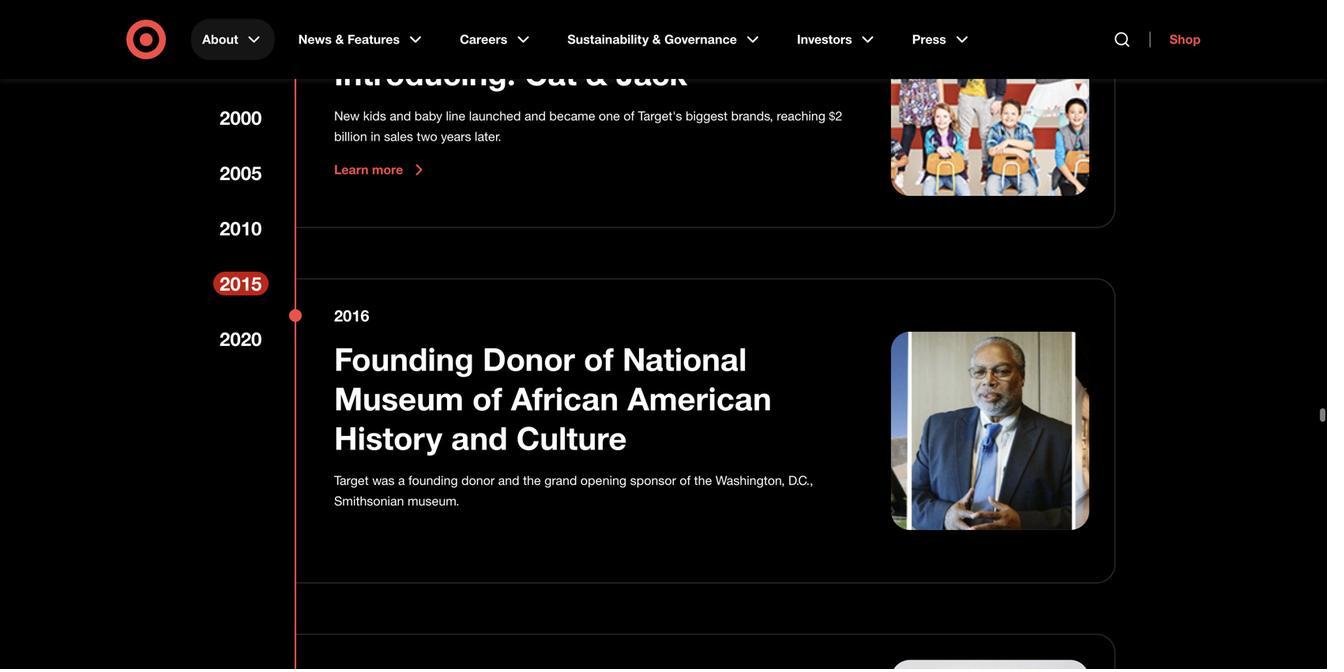 Task type: describe. For each thing, give the bounding box(es) containing it.
target's
[[638, 108, 683, 124]]

brands,
[[732, 108, 774, 124]]

2010 link
[[213, 217, 269, 240]]

$2
[[829, 108, 843, 124]]

target was a founding donor and the grand opening sponsor of the washington, d.c., smithsonian museum.
[[334, 473, 814, 509]]

investors link
[[786, 19, 889, 60]]

one
[[599, 108, 620, 124]]

d.c.,
[[789, 473, 814, 488]]

learn more button
[[334, 161, 429, 180]]

features
[[348, 32, 400, 47]]

learn more
[[334, 162, 403, 178]]

was
[[372, 473, 395, 488]]

later.
[[475, 129, 502, 144]]

2016 for new
[[334, 21, 369, 40]]

jack
[[616, 54, 688, 93]]

more
[[372, 162, 403, 178]]

2005
[[220, 162, 262, 185]]

new kids and baby line launched and became one of target's biggest brands, reaching $2 billion in sales two years later.
[[334, 108, 843, 144]]

2000 link
[[213, 106, 269, 130]]

about
[[202, 32, 238, 47]]

2020
[[220, 328, 262, 351]]

news & features link
[[287, 19, 436, 60]]

careers link
[[449, 19, 544, 60]]

launched
[[469, 108, 521, 124]]

2 the from the left
[[694, 473, 712, 488]]

sponsor
[[630, 473, 677, 488]]

and inside target was a founding donor and the grand opening sponsor of the washington, d.c., smithsonian museum.
[[498, 473, 520, 488]]

founding donor of national museum of african american history and culture
[[334, 340, 772, 458]]

a
[[398, 473, 405, 488]]

sustainability & governance
[[568, 32, 737, 47]]

1 the from the left
[[523, 473, 541, 488]]

target
[[334, 473, 369, 488]]

grand
[[545, 473, 577, 488]]

history
[[334, 419, 443, 458]]

biggest
[[686, 108, 728, 124]]

& inside button
[[586, 54, 608, 93]]

sustainability
[[568, 32, 649, 47]]

smithsonian
[[334, 494, 404, 509]]

culture
[[517, 419, 627, 458]]

reaching
[[777, 108, 826, 124]]

& for governance
[[653, 32, 661, 47]]

two
[[417, 129, 438, 144]]

press
[[913, 32, 947, 47]]

a man in a suit and tie image
[[892, 332, 1090, 530]]

founding
[[409, 473, 458, 488]]

governance
[[665, 32, 737, 47]]

line
[[446, 108, 466, 124]]

2005 link
[[213, 161, 269, 185]]

& for features
[[335, 32, 344, 47]]

2015
[[220, 272, 262, 295]]

news
[[298, 32, 332, 47]]

cat
[[525, 54, 577, 93]]



Task type: vqa. For each thing, say whether or not it's contained in the screenshot.
TARGET
yes



Task type: locate. For each thing, give the bounding box(es) containing it.
& up jack
[[653, 32, 661, 47]]

of right 'sponsor' in the bottom of the page
[[680, 473, 691, 488]]

sales
[[384, 129, 413, 144]]

national
[[623, 340, 747, 379]]

of right one
[[624, 108, 635, 124]]

0 horizontal spatial &
[[335, 32, 344, 47]]

2010
[[220, 217, 262, 240]]

investors
[[797, 32, 853, 47]]

2015 link
[[213, 272, 269, 296]]

new
[[334, 108, 360, 124]]

2016
[[334, 21, 369, 40], [334, 306, 369, 325]]

2 horizontal spatial &
[[653, 32, 661, 47]]

2000
[[220, 106, 262, 129]]

2 2016 from the top
[[334, 306, 369, 325]]

of down donor
[[473, 379, 502, 418]]

about link
[[191, 19, 275, 60]]

news & features
[[298, 32, 400, 47]]

and
[[390, 108, 411, 124], [525, 108, 546, 124], [451, 419, 508, 458], [498, 473, 520, 488]]

years
[[441, 129, 471, 144]]

learn
[[334, 162, 369, 178]]

a group of people posing for a photo image
[[892, 0, 1090, 196]]

press link
[[902, 19, 983, 60]]

1 horizontal spatial &
[[586, 54, 608, 93]]

the
[[523, 473, 541, 488], [694, 473, 712, 488]]

and left became at the left top of page
[[525, 108, 546, 124]]

in
[[371, 129, 381, 144]]

0 horizontal spatial the
[[523, 473, 541, 488]]

african
[[511, 379, 619, 418]]

1 horizontal spatial the
[[694, 473, 712, 488]]

the left grand
[[523, 473, 541, 488]]

& right news
[[335, 32, 344, 47]]

and inside founding donor of national museum of african american history and culture
[[451, 419, 508, 458]]

of inside target was a founding donor and the grand opening sponsor of the washington, d.c., smithsonian museum.
[[680, 473, 691, 488]]

&
[[335, 32, 344, 47], [653, 32, 661, 47], [586, 54, 608, 93]]

the left washington,
[[694, 473, 712, 488]]

shop link
[[1150, 32, 1201, 47]]

introducing:
[[334, 54, 516, 93]]

of
[[624, 108, 635, 124], [584, 340, 614, 379], [473, 379, 502, 418], [680, 473, 691, 488]]

2016 right news
[[334, 21, 369, 40]]

museum
[[334, 379, 464, 418]]

donor
[[483, 340, 575, 379]]

1 2016 from the top
[[334, 21, 369, 40]]

0 vertical spatial 2016
[[334, 21, 369, 40]]

shop
[[1170, 32, 1201, 47]]

donor
[[462, 473, 495, 488]]

of up african
[[584, 340, 614, 379]]

2016 up founding
[[334, 306, 369, 325]]

and up donor
[[451, 419, 508, 458]]

became
[[550, 108, 596, 124]]

careers
[[460, 32, 508, 47]]

baby
[[415, 108, 443, 124]]

opening
[[581, 473, 627, 488]]

sustainability & governance link
[[557, 19, 774, 60]]

billion
[[334, 129, 367, 144]]

american
[[628, 379, 772, 418]]

& down sustainability
[[586, 54, 608, 93]]

founding
[[334, 340, 474, 379]]

introducing: cat & jack button
[[334, 54, 688, 93]]

2020 link
[[213, 327, 269, 351]]

of inside new kids and baby line launched and became one of target's biggest brands, reaching $2 billion in sales two years later.
[[624, 108, 635, 124]]

kids
[[363, 108, 386, 124]]

museum.
[[408, 494, 460, 509]]

washington,
[[716, 473, 785, 488]]

1 vertical spatial 2016
[[334, 306, 369, 325]]

2016 for target
[[334, 306, 369, 325]]

introducing: cat & jack
[[334, 54, 688, 93]]

and up sales
[[390, 108, 411, 124]]

and right donor
[[498, 473, 520, 488]]



